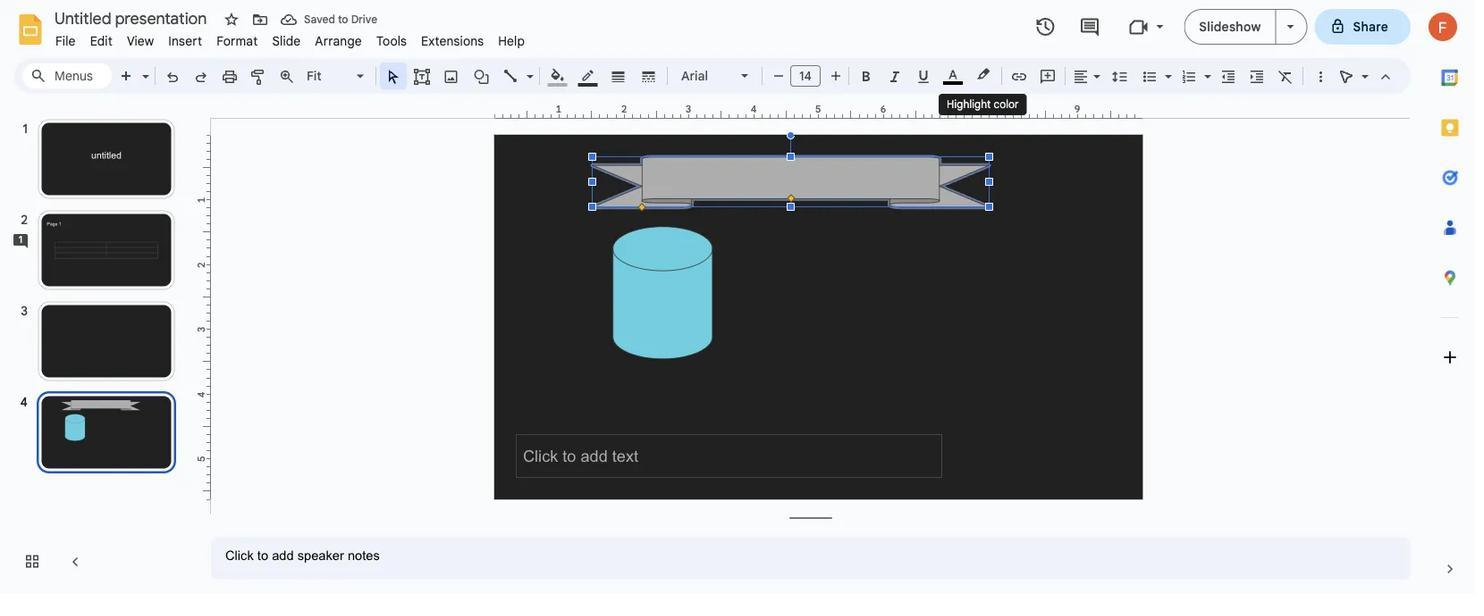 Task type: locate. For each thing, give the bounding box(es) containing it.
Font size text field
[[791, 65, 820, 87]]

border dash option
[[639, 63, 659, 89]]

help
[[498, 33, 525, 49]]

new slide with layout image
[[138, 64, 149, 71]]

Zoom text field
[[304, 63, 354, 89]]

menu bar banner
[[0, 0, 1475, 595]]

help menu item
[[491, 30, 532, 51]]

extensions
[[421, 33, 484, 49]]

line & paragraph spacing image
[[1110, 63, 1131, 89]]

insert
[[168, 33, 202, 49]]

application
[[0, 0, 1475, 595]]

Rename text field
[[48, 7, 217, 29]]

navigation
[[0, 101, 197, 595]]

Star checkbox
[[219, 7, 244, 32]]

Menus field
[[22, 63, 112, 89]]

menu bar containing file
[[48, 23, 532, 53]]

share
[[1353, 19, 1389, 34]]

view
[[127, 33, 154, 49]]

highlight color image
[[974, 63, 993, 85]]

application containing slideshow
[[0, 0, 1475, 595]]

arrange menu item
[[308, 30, 369, 51]]

navigation inside application
[[0, 101, 197, 595]]

drive
[[351, 13, 377, 26]]

to
[[338, 13, 348, 26]]

shape image
[[472, 63, 492, 89]]

arial
[[681, 68, 708, 84]]

file
[[55, 33, 76, 49]]

view menu item
[[120, 30, 161, 51]]

tab list inside menu bar banner
[[1425, 53, 1475, 545]]

tab list
[[1425, 53, 1475, 545]]

menu bar
[[48, 23, 532, 53]]

insert menu item
[[161, 30, 209, 51]]

format menu item
[[209, 30, 265, 51]]



Task type: describe. For each thing, give the bounding box(es) containing it.
Font size field
[[790, 65, 828, 91]]

text color image
[[943, 63, 963, 85]]

share button
[[1315, 9, 1411, 45]]

fill color: light 2 #adadad, close to dark gray 1 image
[[548, 63, 568, 87]]

border weight option
[[608, 63, 629, 89]]

tools
[[376, 33, 407, 49]]

slideshow
[[1199, 19, 1261, 34]]

numbered list menu image
[[1200, 64, 1212, 71]]

tools menu item
[[369, 30, 414, 51]]

extensions menu item
[[414, 30, 491, 51]]

presentation options image
[[1287, 25, 1294, 29]]

format
[[217, 33, 258, 49]]

saved to drive button
[[276, 7, 382, 32]]

slideshow button
[[1184, 9, 1276, 45]]

mode and view toolbar
[[1332, 58, 1400, 94]]

slide
[[272, 33, 301, 49]]

main toolbar
[[111, 0, 1335, 370]]

saved to drive
[[304, 13, 377, 26]]

saved
[[304, 13, 335, 26]]

arrange
[[315, 33, 362, 49]]

font list. arial selected. option
[[681, 63, 731, 89]]

menu bar inside menu bar banner
[[48, 23, 532, 53]]

file menu item
[[48, 30, 83, 51]]

edit
[[90, 33, 113, 49]]

slide menu item
[[265, 30, 308, 51]]

edit menu item
[[83, 30, 120, 51]]

Zoom field
[[301, 63, 372, 90]]

border color: dark 2 #303030, close to dark gray 30 image
[[578, 63, 599, 87]]

insert image image
[[441, 63, 462, 89]]



Task type: vqa. For each thing, say whether or not it's contained in the screenshot.
Font size field
yes



